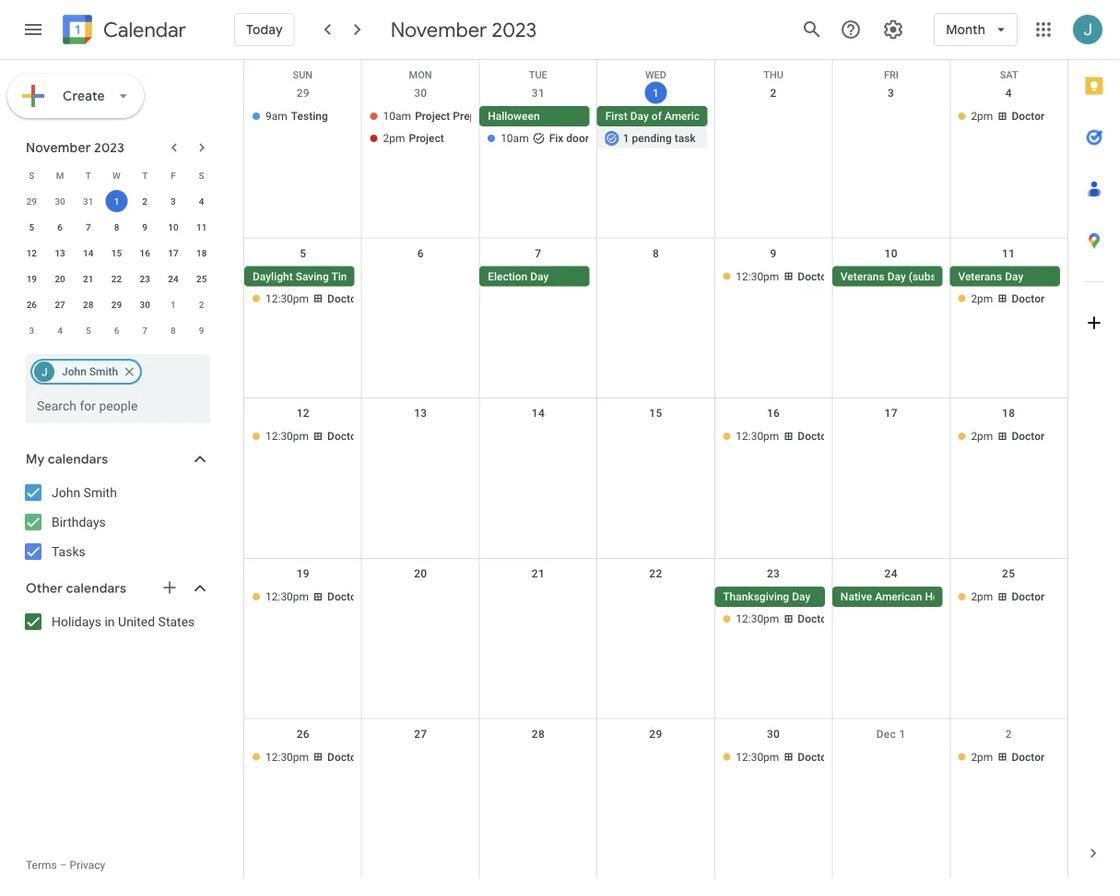 Task type: locate. For each thing, give the bounding box(es) containing it.
0 horizontal spatial 15
[[111, 247, 122, 258]]

2 vertical spatial 5
[[86, 325, 91, 336]]

testing
[[291, 110, 328, 123]]

1 horizontal spatial 4
[[199, 196, 204, 207]]

28
[[83, 299, 94, 310], [532, 727, 545, 740]]

1 horizontal spatial 26
[[297, 727, 310, 740]]

28 element
[[77, 293, 99, 315]]

2 vertical spatial 7
[[142, 325, 148, 336]]

12:30pm
[[736, 270, 780, 283], [266, 292, 309, 305], [266, 430, 309, 443], [736, 430, 780, 443], [266, 590, 309, 603], [736, 612, 780, 625], [266, 750, 309, 763], [736, 750, 780, 763]]

7 up election day button
[[535, 247, 542, 260]]

1 horizontal spatial 20
[[414, 567, 427, 580]]

0 horizontal spatial 28
[[83, 299, 94, 310]]

31 right 'october 30' element
[[83, 196, 94, 207]]

2 veterans from the left
[[959, 270, 1003, 283]]

0 horizontal spatial 9
[[142, 221, 148, 232]]

0 vertical spatial 13
[[55, 247, 65, 258]]

0 horizontal spatial 27
[[55, 299, 65, 310]]

terms link
[[26, 859, 57, 872]]

27 for 1
[[55, 299, 65, 310]]

cell
[[362, 106, 480, 150], [480, 106, 597, 150], [715, 106, 833, 150], [833, 106, 950, 150], [244, 266, 383, 310], [362, 266, 480, 310], [597, 266, 715, 310], [950, 266, 1068, 310], [362, 426, 480, 448], [480, 426, 597, 448], [597, 426, 715, 448], [833, 426, 950, 448], [362, 586, 480, 631], [480, 586, 597, 631], [597, 586, 715, 631], [715, 586, 833, 631], [362, 747, 480, 769], [480, 747, 597, 769], [597, 747, 715, 769], [833, 747, 950, 769]]

25 element
[[191, 267, 213, 290]]

25 inside 25 element
[[196, 273, 207, 284]]

2 vertical spatial 4
[[57, 325, 63, 336]]

19 element
[[21, 267, 43, 290]]

10 inside 10 element
[[168, 221, 179, 232]]

1 vertical spatial 26
[[297, 727, 310, 740]]

0 vertical spatial 19
[[26, 273, 37, 284]]

day right thanksgiving
[[792, 590, 811, 603]]

1 horizontal spatial 27
[[414, 727, 427, 740]]

cell containing 10am
[[362, 106, 480, 150]]

1 vertical spatial 28
[[532, 727, 545, 740]]

29 inside 'element'
[[26, 196, 37, 207]]

row containing sun
[[244, 60, 1068, 81]]

calendar
[[103, 17, 186, 43]]

terms
[[26, 859, 57, 872]]

8 for sun
[[653, 247, 660, 260]]

t left f
[[142, 170, 148, 181]]

december 5 element
[[77, 319, 99, 341]]

15
[[111, 247, 122, 258], [650, 407, 663, 420]]

18 inside grid
[[1003, 407, 1016, 420]]

project down 10am project prep
[[409, 132, 444, 145]]

3 down fri
[[888, 87, 895, 100]]

1 horizontal spatial s
[[199, 170, 204, 181]]

1 horizontal spatial 10
[[885, 247, 898, 260]]

2pm for 24
[[972, 590, 994, 603]]

1 pending task button
[[597, 128, 708, 149]]

1 inside the 1, today element
[[114, 196, 119, 207]]

14 element
[[77, 242, 99, 264]]

0 vertical spatial 14
[[83, 247, 94, 258]]

28 inside grid
[[532, 727, 545, 740]]

0 horizontal spatial 18
[[196, 247, 207, 258]]

november
[[391, 17, 487, 42], [26, 139, 91, 156]]

8 for november 2023
[[114, 221, 119, 232]]

0 horizontal spatial 10
[[168, 221, 179, 232]]

31 down "tue"
[[532, 87, 545, 100]]

23 element
[[134, 267, 156, 290]]

18
[[196, 247, 207, 258], [1003, 407, 1016, 420]]

11 up 18 element on the left of page
[[196, 221, 207, 232]]

2 s from the left
[[199, 170, 204, 181]]

tasks
[[52, 544, 86, 559]]

1 vertical spatial 18
[[1003, 407, 1016, 420]]

2
[[771, 87, 777, 100], [142, 196, 148, 207], [199, 299, 204, 310], [1006, 727, 1013, 740]]

row
[[244, 60, 1068, 81], [244, 78, 1068, 239], [18, 162, 216, 188], [18, 188, 216, 214], [18, 214, 216, 240], [244, 239, 1068, 399], [18, 240, 216, 266], [18, 266, 216, 291], [18, 291, 216, 317], [18, 317, 216, 343], [244, 399, 1068, 559], [244, 559, 1068, 719], [244, 719, 1068, 879]]

26 for 1
[[26, 299, 37, 310]]

november up "m"
[[26, 139, 91, 156]]

24 up american
[[885, 567, 898, 580]]

7 up "14" 'element'
[[86, 221, 91, 232]]

13
[[55, 247, 65, 258], [414, 407, 427, 420]]

1 vertical spatial 5
[[300, 247, 307, 260]]

row group
[[18, 188, 216, 343]]

2 vertical spatial 6
[[114, 325, 119, 336]]

26 inside grid
[[297, 727, 310, 740]]

0 horizontal spatial 19
[[26, 273, 37, 284]]

calendars for my calendars
[[48, 451, 108, 468]]

14 inside grid
[[532, 407, 545, 420]]

1 horizontal spatial 31
[[532, 87, 545, 100]]

9am testing
[[266, 110, 328, 123]]

2 horizontal spatial 7
[[535, 247, 542, 260]]

1
[[653, 86, 660, 99], [623, 132, 630, 145], [114, 196, 119, 207], [171, 299, 176, 310], [900, 727, 906, 740]]

ends
[[359, 270, 383, 283]]

20
[[55, 273, 65, 284], [414, 567, 427, 580]]

11
[[196, 221, 207, 232], [1003, 247, 1016, 260]]

1 vertical spatial 24
[[885, 567, 898, 580]]

26 for dec 1
[[297, 727, 310, 740]]

0 horizontal spatial 31
[[83, 196, 94, 207]]

main drawer image
[[22, 18, 44, 41]]

calendars up in
[[66, 580, 126, 597]]

november 2023 up "m"
[[26, 139, 125, 156]]

veterans inside "cell"
[[959, 270, 1003, 283]]

11 for november 2023
[[196, 221, 207, 232]]

month button
[[935, 7, 1018, 52]]

0 vertical spatial 31
[[532, 87, 545, 100]]

0 horizontal spatial 5
[[29, 221, 34, 232]]

18 inside row group
[[196, 247, 207, 258]]

1 horizontal spatial 16
[[767, 407, 781, 420]]

project up 2pm project at the top of the page
[[415, 110, 450, 123]]

0 vertical spatial 28
[[83, 299, 94, 310]]

2023 up the w
[[94, 139, 125, 156]]

19 inside grid
[[297, 567, 310, 580]]

0 horizontal spatial 4
[[57, 325, 63, 336]]

0 horizontal spatial 17
[[168, 247, 179, 258]]

1 vertical spatial november 2023
[[26, 139, 125, 156]]

2pm
[[972, 110, 994, 123], [383, 132, 405, 145], [972, 292, 994, 305], [972, 430, 994, 443], [972, 590, 994, 603], [972, 750, 994, 763]]

s
[[29, 170, 34, 181], [199, 170, 204, 181]]

30 inside 'element'
[[140, 299, 150, 310]]

0 horizontal spatial veterans
[[841, 270, 885, 283]]

native american heritage day
[[841, 590, 989, 603]]

november 2023 up mon
[[391, 17, 537, 42]]

day left (substitute)
[[888, 270, 906, 283]]

27 inside november 2023 grid
[[55, 299, 65, 310]]

november 2023 grid
[[18, 162, 216, 343]]

holidays in united states
[[52, 614, 195, 629]]

1 right dec
[[900, 727, 906, 740]]

0 vertical spatial 11
[[196, 221, 207, 232]]

24
[[168, 273, 179, 284], [885, 567, 898, 580]]

10 inside grid
[[885, 247, 898, 260]]

4 down 27 element on the left top of page
[[57, 325, 63, 336]]

1 down wed
[[653, 86, 660, 99]]

day for thanksgiving day
[[792, 590, 811, 603]]

doctor inside row
[[1012, 110, 1045, 123]]

mon
[[409, 69, 432, 81]]

1 vertical spatial 10
[[885, 247, 898, 260]]

10am project prep
[[383, 110, 476, 123]]

25
[[196, 273, 207, 284], [1003, 567, 1016, 580]]

10
[[168, 221, 179, 232], [885, 247, 898, 260]]

1 vertical spatial 31
[[83, 196, 94, 207]]

day right election at left
[[531, 270, 549, 283]]

1 horizontal spatial 25
[[1003, 567, 1016, 580]]

1 vertical spatial 13
[[414, 407, 427, 420]]

1 vertical spatial 2023
[[94, 139, 125, 156]]

my calendars button
[[4, 445, 229, 474]]

31 inside grid
[[532, 87, 545, 100]]

7 for november 2023
[[86, 221, 91, 232]]

my calendars
[[26, 451, 108, 468]]

7 for sun
[[535, 247, 542, 260]]

22 inside grid
[[650, 567, 663, 580]]

1 inside december 1 element
[[171, 299, 176, 310]]

28 for 1
[[83, 299, 94, 310]]

5 up saving
[[300, 247, 307, 260]]

10am up 2pm project at the top of the page
[[383, 110, 412, 123]]

24 up december 1 element
[[168, 273, 179, 284]]

halloween
[[488, 110, 540, 123]]

settings menu image
[[883, 18, 905, 41]]

2 horizontal spatial 4
[[1006, 87, 1013, 100]]

4 down sat
[[1006, 87, 1013, 100]]

11 inside grid
[[1003, 247, 1016, 260]]

s right f
[[199, 170, 204, 181]]

0 horizontal spatial 14
[[83, 247, 94, 258]]

5 down october 29 'element'
[[29, 221, 34, 232]]

30 element
[[134, 293, 156, 315]]

10 up veterans day (substitute) button
[[885, 247, 898, 260]]

in
[[105, 614, 115, 629]]

day right (substitute)
[[1006, 270, 1024, 283]]

23 down 16 element
[[140, 273, 150, 284]]

row containing 29
[[18, 188, 216, 214]]

26 inside row group
[[26, 299, 37, 310]]

11 up veterans day button at the top right of page
[[1003, 247, 1016, 260]]

0 vertical spatial project
[[415, 110, 450, 123]]

0 horizontal spatial 24
[[168, 273, 179, 284]]

calendar heading
[[100, 17, 186, 43]]

1 horizontal spatial 11
[[1003, 247, 1016, 260]]

t up october 31 'element'
[[86, 170, 91, 181]]

30
[[414, 87, 427, 100], [55, 196, 65, 207], [140, 299, 150, 310], [767, 727, 781, 740]]

doctor
[[1012, 110, 1045, 123], [798, 270, 831, 283], [328, 292, 361, 305], [1012, 292, 1045, 305], [328, 430, 361, 443], [798, 430, 831, 443], [1012, 430, 1045, 443], [328, 590, 361, 603], [1012, 590, 1045, 603], [798, 612, 831, 625], [328, 750, 361, 763], [798, 750, 831, 763], [1012, 750, 1045, 763]]

s up october 29 'element'
[[29, 170, 34, 181]]

1 vertical spatial 6
[[418, 247, 424, 260]]

7 down 30 'element'
[[142, 325, 148, 336]]

1 down 24 element
[[171, 299, 176, 310]]

22 inside november 2023 grid
[[111, 273, 122, 284]]

2 vertical spatial 8
[[171, 325, 176, 336]]

1 pending task
[[623, 132, 696, 145]]

task
[[675, 132, 696, 145]]

veterans for veterans day
[[959, 270, 1003, 283]]

daylight saving time ends button
[[244, 266, 383, 286]]

12 element
[[21, 242, 43, 264]]

23
[[140, 273, 150, 284], [767, 567, 781, 580]]

halloween button
[[480, 106, 590, 126]]

2 horizontal spatial 5
[[300, 247, 307, 260]]

1 inside 1 pending task button
[[623, 132, 630, 145]]

19 inside row group
[[26, 273, 37, 284]]

1 vertical spatial 19
[[297, 567, 310, 580]]

4 up the 11 element
[[199, 196, 204, 207]]

1 horizontal spatial 19
[[297, 567, 310, 580]]

0 vertical spatial 12
[[26, 247, 37, 258]]

1 horizontal spatial 18
[[1003, 407, 1016, 420]]

2 horizontal spatial 3
[[888, 87, 895, 100]]

6 for sun
[[418, 247, 424, 260]]

other calendars
[[26, 580, 126, 597]]

26
[[26, 299, 37, 310], [297, 727, 310, 740]]

5
[[29, 221, 34, 232], [300, 247, 307, 260], [86, 325, 91, 336]]

0 vertical spatial 10
[[168, 221, 179, 232]]

23 up thanksgiving day button
[[767, 567, 781, 580]]

2pm for dec 1
[[972, 750, 994, 763]]

1 horizontal spatial 15
[[650, 407, 663, 420]]

0 vertical spatial 25
[[196, 273, 207, 284]]

5 inside grid
[[300, 247, 307, 260]]

22 element
[[106, 267, 128, 290]]

0 horizontal spatial 6
[[57, 221, 63, 232]]

fix door
[[549, 132, 589, 145]]

16
[[140, 247, 150, 258], [767, 407, 781, 420]]

0 vertical spatial calendars
[[48, 451, 108, 468]]

10am for 10am
[[501, 132, 529, 145]]

6 inside grid
[[418, 247, 424, 260]]

states
[[158, 614, 195, 629]]

None search field
[[0, 347, 229, 422]]

0 horizontal spatial 11
[[196, 221, 207, 232]]

0 vertical spatial 10am
[[383, 110, 412, 123]]

2023
[[492, 17, 537, 42], [94, 139, 125, 156]]

november 2023
[[391, 17, 537, 42], [26, 139, 125, 156]]

calendars
[[48, 451, 108, 468], [66, 580, 126, 597]]

1 for the 1, today element
[[114, 196, 119, 207]]

6 inside row
[[114, 325, 119, 336]]

0 vertical spatial 7
[[86, 221, 91, 232]]

24 inside grid
[[885, 567, 898, 580]]

1 horizontal spatial 13
[[414, 407, 427, 420]]

daylight saving time ends
[[253, 270, 383, 283]]

1 left pending
[[623, 132, 630, 145]]

2023 up "tue"
[[492, 17, 537, 42]]

27
[[55, 299, 65, 310], [414, 727, 427, 740]]

0 horizontal spatial 2023
[[94, 139, 125, 156]]

2 horizontal spatial 8
[[653, 247, 660, 260]]

fix
[[549, 132, 564, 145]]

21 inside row group
[[83, 273, 94, 284]]

1 horizontal spatial 17
[[885, 407, 898, 420]]

0 horizontal spatial 25
[[196, 273, 207, 284]]

10 up 17 "element"
[[168, 221, 179, 232]]

0 vertical spatial 17
[[168, 247, 179, 258]]

0 vertical spatial 26
[[26, 299, 37, 310]]

0 horizontal spatial 20
[[55, 273, 65, 284]]

calendar element
[[59, 11, 186, 52]]

0 vertical spatial 4
[[1006, 87, 1013, 100]]

1 vertical spatial calendars
[[66, 580, 126, 597]]

privacy link
[[70, 859, 105, 872]]

16 element
[[134, 242, 156, 264]]

7 inside grid
[[535, 247, 542, 260]]

december 3 element
[[21, 319, 43, 341]]

28 inside november 2023 grid
[[83, 299, 94, 310]]

10am
[[383, 110, 412, 123], [501, 132, 529, 145]]

1 horizontal spatial t
[[142, 170, 148, 181]]

october 31 element
[[77, 190, 99, 212]]

sat
[[1000, 69, 1019, 81]]

december 8 element
[[162, 319, 184, 341]]

3 down 26 element
[[29, 325, 34, 336]]

1 horizontal spatial 22
[[650, 567, 663, 580]]

9 inside grid
[[771, 247, 777, 260]]

22
[[111, 273, 122, 284], [650, 567, 663, 580]]

1 horizontal spatial 10am
[[501, 132, 529, 145]]

2 vertical spatial 3
[[29, 325, 34, 336]]

1 vertical spatial 25
[[1003, 567, 1016, 580]]

12 inside 'element'
[[26, 247, 37, 258]]

2 vertical spatial 9
[[199, 325, 204, 336]]

1 horizontal spatial 21
[[532, 567, 545, 580]]

8
[[114, 221, 119, 232], [653, 247, 660, 260], [171, 325, 176, 336]]

9
[[142, 221, 148, 232], [771, 247, 777, 260], [199, 325, 204, 336]]

1, today element
[[106, 190, 128, 212]]

0 horizontal spatial 16
[[140, 247, 150, 258]]

1 horizontal spatial 12
[[297, 407, 310, 420]]

prep
[[453, 110, 476, 123]]

1 horizontal spatial 6
[[114, 325, 119, 336]]

create button
[[7, 74, 144, 118]]

11 inside row group
[[196, 221, 207, 232]]

5 down 28 element
[[86, 325, 91, 336]]

6
[[57, 221, 63, 232], [418, 247, 424, 260], [114, 325, 119, 336]]

1 horizontal spatial 23
[[767, 567, 781, 580]]

project
[[415, 110, 450, 123], [409, 132, 444, 145]]

1 veterans from the left
[[841, 270, 885, 283]]

row containing 1
[[244, 78, 1068, 239]]

24 inside november 2023 grid
[[168, 273, 179, 284]]

10am down halloween
[[501, 132, 529, 145]]

27 inside grid
[[414, 727, 427, 740]]

0 horizontal spatial 26
[[26, 299, 37, 310]]

1 vertical spatial 23
[[767, 567, 781, 580]]

1 horizontal spatial 3
[[171, 196, 176, 207]]

21
[[83, 273, 94, 284], [532, 567, 545, 580]]

tue
[[529, 69, 548, 81]]

thanksgiving day button
[[715, 586, 825, 607]]

october 29 element
[[21, 190, 43, 212]]

november up mon
[[391, 17, 487, 42]]

0 vertical spatial 6
[[57, 221, 63, 232]]

grid
[[244, 60, 1068, 879]]

0 vertical spatial 8
[[114, 221, 119, 232]]

0 vertical spatial 15
[[111, 247, 122, 258]]

1 vertical spatial project
[[409, 132, 444, 145]]

1 horizontal spatial 24
[[885, 567, 898, 580]]

1 horizontal spatial 2023
[[492, 17, 537, 42]]

0 horizontal spatial november
[[26, 139, 91, 156]]

1 vertical spatial 8
[[653, 247, 660, 260]]

cell containing daylight saving time ends
[[244, 266, 383, 310]]

9 inside row
[[199, 325, 204, 336]]

4
[[1006, 87, 1013, 100], [199, 196, 204, 207], [57, 325, 63, 336]]

1 down the w
[[114, 196, 119, 207]]

3
[[888, 87, 895, 100], [171, 196, 176, 207], [29, 325, 34, 336]]

4 inside grid
[[1006, 87, 1013, 100]]

6 for november 2023
[[57, 221, 63, 232]]

1 vertical spatial 7
[[535, 247, 542, 260]]

calendars up john smith
[[48, 451, 108, 468]]

1 horizontal spatial 8
[[171, 325, 176, 336]]

16 inside grid
[[767, 407, 781, 420]]

3 down f
[[171, 196, 176, 207]]

8 inside grid
[[653, 247, 660, 260]]

tab list
[[1069, 60, 1120, 827]]

john smith, selected option
[[30, 357, 142, 386]]

t
[[86, 170, 91, 181], [142, 170, 148, 181]]

1 cell
[[103, 188, 131, 214]]

1 horizontal spatial 9
[[199, 325, 204, 336]]

10am for 10am project prep
[[383, 110, 412, 123]]

31
[[532, 87, 545, 100], [83, 196, 94, 207]]

12 inside grid
[[297, 407, 310, 420]]



Task type: vqa. For each thing, say whether or not it's contained in the screenshot.
leftmost 2 Pm
no



Task type: describe. For each thing, give the bounding box(es) containing it.
other
[[26, 580, 63, 597]]

john smith
[[52, 485, 117, 500]]

native
[[841, 590, 873, 603]]

selected people list box
[[26, 354, 210, 389]]

8 inside row
[[171, 325, 176, 336]]

31 inside 'element'
[[83, 196, 94, 207]]

25 inside grid
[[1003, 567, 1016, 580]]

add other calendars image
[[160, 578, 179, 597]]

wed
[[646, 69, 667, 81]]

5 for sun
[[300, 247, 307, 260]]

f
[[171, 170, 176, 181]]

26 element
[[21, 293, 43, 315]]

Search for people text field
[[37, 389, 199, 422]]

row containing s
[[18, 162, 216, 188]]

birthdays
[[52, 514, 106, 529]]

grid containing 1
[[244, 60, 1068, 879]]

holidays
[[52, 614, 101, 629]]

thanksgiving
[[723, 590, 790, 603]]

fri
[[884, 69, 899, 81]]

december 4 element
[[49, 319, 71, 341]]

1 for 1 pending task
[[623, 132, 630, 145]]

terms – privacy
[[26, 859, 105, 872]]

3 inside grid
[[888, 87, 895, 100]]

veterans for veterans day (substitute)
[[841, 270, 885, 283]]

27 element
[[49, 293, 71, 315]]

15 inside grid
[[650, 407, 663, 420]]

day for election day
[[531, 270, 549, 283]]

13 element
[[49, 242, 71, 264]]

(substitute)
[[909, 270, 967, 283]]

row group containing 29
[[18, 188, 216, 343]]

row containing 3
[[18, 317, 216, 343]]

5 for november 2023
[[29, 221, 34, 232]]

20 element
[[49, 267, 71, 290]]

21 inside grid
[[532, 567, 545, 580]]

december 7 element
[[134, 319, 156, 341]]

2pm project
[[383, 132, 444, 145]]

11 element
[[191, 216, 213, 238]]

day for veterans day (substitute)
[[888, 270, 906, 283]]

4 inside december 4 element
[[57, 325, 63, 336]]

2 t from the left
[[142, 170, 148, 181]]

month
[[947, 21, 986, 38]]

day for veterans day
[[1006, 270, 1024, 283]]

2 inside "element"
[[199, 299, 204, 310]]

2pm for 3
[[972, 110, 994, 123]]

14 inside 'element'
[[83, 247, 94, 258]]

20 inside row group
[[55, 273, 65, 284]]

–
[[60, 859, 67, 872]]

privacy
[[70, 859, 105, 872]]

my calendars list
[[4, 478, 229, 566]]

saving
[[296, 270, 329, 283]]

dec 1
[[877, 727, 906, 740]]

15 element
[[106, 242, 128, 264]]

10 for sun
[[885, 247, 898, 260]]

election day button
[[480, 266, 590, 286]]

december 2 element
[[191, 293, 213, 315]]

december 1 element
[[162, 293, 184, 315]]

pending
[[632, 132, 672, 145]]

december 9 element
[[191, 319, 213, 341]]

create
[[63, 88, 105, 104]]

2pm for 17
[[972, 430, 994, 443]]

project for project prep
[[415, 110, 450, 123]]

17 element
[[162, 242, 184, 264]]

7 inside row
[[142, 325, 148, 336]]

17 inside "element"
[[168, 247, 179, 258]]

december 6 element
[[106, 319, 128, 341]]

heritage
[[926, 590, 968, 603]]

1 vertical spatial 4
[[199, 196, 204, 207]]

10 element
[[162, 216, 184, 238]]

day right heritage
[[971, 590, 989, 603]]

28 for dec 1
[[532, 727, 545, 740]]

1 s from the left
[[29, 170, 34, 181]]

13 inside row group
[[55, 247, 65, 258]]

1 pending task cell
[[597, 106, 715, 150]]

veterans day button
[[950, 266, 1061, 286]]

election day
[[488, 270, 549, 283]]

m
[[56, 170, 64, 181]]

20 inside grid
[[414, 567, 427, 580]]

today
[[246, 21, 283, 38]]

john
[[52, 485, 80, 500]]

time
[[332, 270, 357, 283]]

cell containing thanksgiving day
[[715, 586, 833, 631]]

23 inside row group
[[140, 273, 150, 284]]

cell containing halloween
[[480, 106, 597, 150]]

9 for november 2023
[[142, 221, 148, 232]]

24 element
[[162, 267, 184, 290]]

1 t from the left
[[86, 170, 91, 181]]

0 vertical spatial 2023
[[492, 17, 537, 42]]

smith
[[84, 485, 117, 500]]

sun
[[293, 69, 313, 81]]

my
[[26, 451, 45, 468]]

today button
[[234, 7, 295, 52]]

13 inside grid
[[414, 407, 427, 420]]

27 for dec 1
[[414, 727, 427, 740]]

9am
[[266, 110, 288, 123]]

29 element
[[106, 293, 128, 315]]

cell containing veterans day
[[950, 266, 1068, 310]]

w
[[113, 170, 121, 181]]

other calendars button
[[4, 574, 229, 603]]

daylight
[[253, 270, 293, 283]]

support image
[[840, 18, 863, 41]]

21 element
[[77, 267, 99, 290]]

election
[[488, 270, 528, 283]]

native american heritage day button
[[833, 586, 989, 607]]

project for project
[[409, 132, 444, 145]]

23 inside grid
[[767, 567, 781, 580]]

1 for december 1 element
[[171, 299, 176, 310]]

10 for november 2023
[[168, 221, 179, 232]]

united
[[118, 614, 155, 629]]

5 inside row
[[86, 325, 91, 336]]

16 inside row group
[[140, 247, 150, 258]]

1 vertical spatial november
[[26, 139, 91, 156]]

calendars for other calendars
[[66, 580, 126, 597]]

dec
[[877, 727, 897, 740]]

october 30 element
[[49, 190, 71, 212]]

veterans day
[[959, 270, 1024, 283]]

17 inside grid
[[885, 407, 898, 420]]

thanksgiving day
[[723, 590, 811, 603]]

veterans day (substitute) button
[[833, 266, 967, 286]]

1 horizontal spatial november 2023
[[391, 17, 537, 42]]

18 element
[[191, 242, 213, 264]]

11 for sun
[[1003, 247, 1016, 260]]

1 vertical spatial 3
[[171, 196, 176, 207]]

15 inside november 2023 grid
[[111, 247, 122, 258]]

thu
[[764, 69, 784, 81]]

1 horizontal spatial november
[[391, 17, 487, 42]]

veterans day (substitute)
[[841, 270, 967, 283]]

american
[[876, 590, 923, 603]]

door
[[567, 132, 589, 145]]

0 horizontal spatial november 2023
[[26, 139, 125, 156]]

9 for sun
[[771, 247, 777, 260]]



